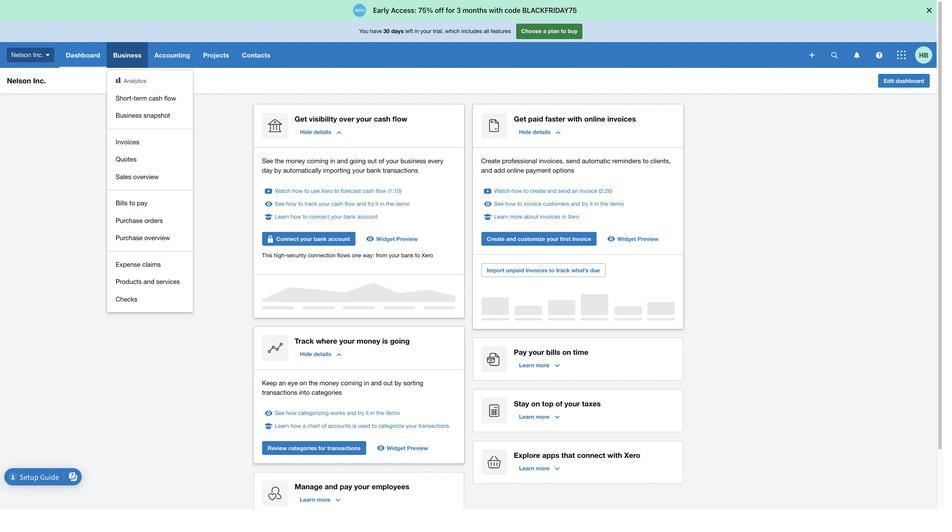 Task type: describe. For each thing, give the bounding box(es) containing it.
your inside the 'you have 30 days left in your trial, which includes all features'
[[420, 28, 431, 35]]

see how to invoice customers and try it in the demo
[[494, 201, 624, 207]]

includes
[[461, 28, 482, 35]]

xero inside watch how to use xero to forecast cash flow (1:10) link
[[321, 188, 333, 194]]

expense
[[116, 261, 140, 268]]

details for paid
[[533, 129, 551, 135]]

your right from on the left of page
[[389, 252, 400, 259]]

products and services
[[116, 278, 180, 285]]

transactions inside 'keep an eye on the money coming in and out by sorting transactions into categories'
[[262, 389, 297, 396]]

cash inside watch how to use xero to forecast cash flow (1:10) link
[[363, 188, 375, 194]]

(2:26)
[[599, 188, 613, 194]]

invoices link
[[107, 133, 193, 151]]

widget for invoices
[[617, 236, 636, 242]]

keep an eye on the money coming in and out by sorting transactions into categories
[[262, 380, 423, 396]]

you have 30 days left in your trial, which includes all features
[[359, 28, 511, 35]]

purchase for purchase overview
[[116, 234, 143, 242]]

money inside 'keep an eye on the money coming in and out by sorting transactions into categories'
[[320, 380, 339, 387]]

to up learn how to connect your bank account
[[298, 201, 303, 207]]

time
[[573, 348, 589, 357]]

1 vertical spatial send
[[558, 188, 570, 194]]

see the money coming in and going out of your business every day by automatically importing your bank transactions
[[262, 157, 443, 174]]

learn more button for and
[[295, 493, 346, 507]]

over
[[339, 114, 354, 123]]

expense claims
[[116, 261, 161, 268]]

purchase orders link
[[107, 212, 193, 230]]

create for create professional invoices, send automatic reminders to clients, and add online payment options
[[481, 157, 500, 165]]

day
[[262, 167, 273, 174]]

bank right from on the left of page
[[401, 252, 414, 259]]

more for pay your bills on time
[[536, 362, 550, 369]]

taxes
[[582, 399, 601, 408]]

flow inside short-term cash flow 'link'
[[164, 94, 176, 102]]

1 horizontal spatial an
[[572, 188, 578, 194]]

create and customize your first invoice button
[[481, 232, 597, 246]]

your left business
[[386, 157, 399, 165]]

add-ons icon image
[[481, 450, 507, 475]]

what's
[[572, 267, 589, 274]]

your right 'pay'
[[529, 348, 544, 357]]

learn more for manage
[[300, 497, 331, 503]]

cash inside see how to track your cash flow and try it in the demo link
[[331, 201, 343, 207]]

unpaid
[[506, 267, 524, 274]]

hide details for visibility
[[300, 129, 331, 135]]

works
[[330, 410, 345, 417]]

0 vertical spatial invoice
[[580, 188, 597, 194]]

bills
[[116, 199, 128, 207]]

banking icon image
[[262, 113, 288, 139]]

flow inside see how to track your cash flow and try it in the demo link
[[345, 201, 355, 207]]

used
[[358, 423, 370, 429]]

invoices
[[116, 138, 139, 146]]

hide details button for visibility
[[295, 125, 346, 139]]

pay for and
[[340, 482, 352, 491]]

navigation inside banner
[[59, 42, 804, 313]]

options
[[553, 167, 574, 174]]

customize
[[518, 236, 545, 242]]

edit
[[884, 77, 894, 84]]

purchase orders
[[116, 217, 163, 224]]

purchase overview
[[116, 234, 170, 242]]

eye
[[288, 380, 298, 387]]

watch how to create and send an invoice (2:26)
[[494, 188, 613, 194]]

invoices,
[[539, 157, 564, 165]]

2 horizontal spatial of
[[556, 399, 563, 408]]

1 vertical spatial nelson inc.
[[7, 76, 46, 85]]

flow inside watch how to use xero to forecast cash flow (1:10) link
[[376, 188, 386, 194]]

in inside the 'you have 30 days left in your trial, which includes all features'
[[415, 28, 419, 35]]

the inside see how to invoice customers and try it in the demo link
[[600, 201, 608, 207]]

plan
[[548, 28, 559, 35]]

the inside see the money coming in and going out of your business every day by automatically importing your bank transactions
[[275, 157, 284, 165]]

and inside create professional invoices, send automatic reminders to clients, and add online payment options
[[481, 167, 492, 174]]

first
[[560, 236, 571, 242]]

and inside button
[[506, 236, 516, 242]]

the inside 'keep an eye on the money coming in and out by sorting transactions into categories'
[[309, 380, 318, 387]]

transactions inside learn how a chart of accounts is used to categorize your transactions "link"
[[418, 423, 449, 429]]

see how to track your cash flow and try it in the demo link
[[275, 200, 410, 209]]

to up see how to track your cash flow and try it in the demo
[[334, 188, 339, 194]]

short-term cash flow link
[[107, 90, 193, 107]]

0 vertical spatial invoices
[[607, 114, 636, 123]]

to up learn more about invoices in xero
[[517, 201, 522, 207]]

1 horizontal spatial going
[[390, 337, 410, 346]]

demo down (2:26)
[[610, 201, 624, 207]]

create and customize your first invoice
[[487, 236, 591, 242]]

to left create
[[524, 188, 529, 194]]

learn down explore
[[519, 465, 534, 472]]

pay your bills on time
[[514, 348, 589, 357]]

keep
[[262, 380, 277, 387]]

create professional invoices, send automatic reminders to clients, and add online payment options
[[481, 157, 671, 174]]

reminders
[[612, 157, 641, 165]]

and right customers
[[571, 201, 580, 207]]

bills to pay
[[116, 199, 147, 207]]

1 vertical spatial money
[[357, 337, 380, 346]]

banking preview line graph image
[[262, 283, 455, 310]]

1 horizontal spatial it
[[376, 201, 379, 207]]

preview for get visibility over your cash flow
[[397, 236, 418, 242]]

security
[[287, 252, 306, 259]]

learn down the manage
[[300, 497, 315, 503]]

see how to invoice customers and try it in the demo link
[[494, 200, 624, 209]]

manage
[[295, 482, 323, 491]]

how for use
[[292, 188, 303, 194]]

expense claims link
[[107, 256, 193, 273]]

an inside 'keep an eye on the money coming in and out by sorting transactions into categories'
[[279, 380, 286, 387]]

see for see the money coming in and going out of your business every day by automatically importing your bank transactions
[[262, 157, 273, 165]]

how for chart
[[291, 423, 301, 429]]

categorizing
[[298, 410, 329, 417]]

see how categorizing works and try it in the demo link
[[275, 409, 400, 418]]

accounts
[[328, 423, 351, 429]]

learn how a chart of accounts is used to categorize your transactions link
[[275, 422, 449, 431]]

your inside create and customize your first invoice button
[[547, 236, 559, 242]]

accounting button
[[148, 42, 197, 68]]

learn up connect
[[275, 214, 289, 220]]

dashboard
[[896, 77, 924, 84]]

how for create
[[512, 188, 522, 194]]

top
[[542, 399, 554, 408]]

0 horizontal spatial try
[[358, 410, 364, 417]]

0 vertical spatial with
[[568, 114, 582, 123]]

details for where
[[314, 351, 331, 358]]

watch how to use xero to forecast cash flow (1:10)
[[275, 188, 402, 194]]

apps
[[542, 451, 559, 460]]

categories inside 'keep an eye on the money coming in and out by sorting transactions into categories'
[[312, 389, 342, 396]]

contacts
[[242, 51, 271, 59]]

the inside see how to track your cash flow and try it in the demo link
[[386, 201, 394, 207]]

demo up categorize
[[386, 410, 400, 417]]

hide for visibility
[[300, 129, 312, 135]]

cash right over
[[374, 114, 391, 123]]

connect for with
[[577, 451, 605, 460]]

projects
[[203, 51, 229, 59]]

days
[[391, 28, 404, 35]]

header chart image
[[115, 77, 121, 83]]

2 svg image from the left
[[854, 52, 860, 58]]

hide details button for where
[[295, 347, 346, 361]]

and right works
[[347, 410, 356, 417]]

get for get paid faster with online invoices
[[514, 114, 526, 123]]

and right the manage
[[325, 482, 338, 491]]

automatic
[[582, 157, 611, 165]]

see for see how categorizing works and try it in the demo
[[275, 410, 285, 417]]

checks link
[[107, 291, 193, 308]]

more left about
[[510, 214, 523, 220]]

more for manage and pay your employees
[[317, 497, 331, 503]]

of inside "link"
[[322, 423, 326, 429]]

account inside "connect your bank account" 'button'
[[328, 236, 350, 242]]

import unpaid invoices to track what's due button
[[481, 264, 606, 277]]

automatically
[[283, 167, 321, 174]]

group containing short-term cash flow
[[107, 70, 193, 313]]

learn how a chart of accounts is used to categorize your transactions
[[275, 423, 449, 429]]

use
[[311, 188, 320, 194]]

import unpaid invoices to track what's due
[[487, 267, 600, 274]]

online inside create professional invoices, send automatic reminders to clients, and add online payment options
[[507, 167, 524, 174]]

track where your money is going
[[295, 337, 410, 346]]

learn down stay
[[519, 414, 534, 420]]

one
[[352, 252, 361, 259]]

business snapshot link
[[107, 107, 193, 124]]

business button
[[107, 42, 148, 68]]

from
[[376, 252, 387, 259]]

your right importing
[[352, 167, 365, 174]]

list box containing short-term cash flow
[[107, 70, 193, 313]]

and inside see the money coming in and going out of your business every day by automatically importing your bank transactions
[[337, 157, 348, 165]]

1 horizontal spatial online
[[584, 114, 605, 123]]

preview for get paid faster with online invoices
[[638, 236, 659, 242]]

clients,
[[650, 157, 671, 165]]

to left buy
[[561, 28, 566, 35]]

by inside see the money coming in and going out of your business every day by automatically importing your bank transactions
[[274, 167, 281, 174]]

2 horizontal spatial try
[[582, 201, 588, 207]]

connect
[[276, 236, 299, 242]]

1 horizontal spatial on
[[531, 399, 540, 408]]

learn how to connect your bank account link
[[275, 213, 378, 221]]

create for create and customize your first invoice
[[487, 236, 505, 242]]

business for business
[[113, 51, 142, 59]]

this high-security connection flows one way: from your bank to xero
[[262, 252, 433, 259]]

of inside see the money coming in and going out of your business every day by automatically importing your bank transactions
[[379, 157, 384, 165]]

how for works
[[286, 410, 297, 417]]

1 vertical spatial invoice
[[524, 201, 542, 207]]

hide details button for paid
[[514, 125, 566, 139]]

dashboard link
[[59, 42, 107, 68]]

claims
[[142, 261, 161, 268]]

business for business snapshot
[[116, 112, 142, 119]]

way:
[[363, 252, 374, 259]]

track inside button
[[556, 267, 570, 274]]

connect your bank account
[[276, 236, 350, 242]]

learn left about
[[494, 214, 508, 220]]

see for see how to invoice customers and try it in the demo
[[494, 201, 504, 207]]

invoices inside button
[[526, 267, 548, 274]]

more for explore apps that connect with xero
[[536, 465, 550, 472]]



Task type: vqa. For each thing, say whether or not it's contained in the screenshot.
leftmost the number
no



Task type: locate. For each thing, give the bounding box(es) containing it.
the down '(1:10)'
[[386, 201, 394, 207]]

0 horizontal spatial going
[[350, 157, 366, 165]]

1 vertical spatial an
[[279, 380, 286, 387]]

learn more about invoices in xero
[[494, 214, 579, 220]]

0 horizontal spatial by
[[274, 167, 281, 174]]

out
[[368, 157, 377, 165], [384, 380, 393, 387]]

0 vertical spatial is
[[382, 337, 388, 346]]

1 vertical spatial business
[[116, 112, 142, 119]]

pay inside group
[[137, 199, 147, 207]]

hide details button down paid
[[514, 125, 566, 139]]

track
[[295, 337, 314, 346]]

and up customers
[[547, 188, 557, 194]]

1 vertical spatial invoices
[[540, 214, 561, 220]]

0 vertical spatial of
[[379, 157, 384, 165]]

0 vertical spatial account
[[357, 214, 378, 220]]

learn more for pay
[[519, 362, 550, 369]]

1 horizontal spatial with
[[607, 451, 622, 460]]

hb
[[919, 51, 929, 59]]

see inside see the money coming in and going out of your business every day by automatically importing your bank transactions
[[262, 157, 273, 165]]

choose a plan to buy
[[521, 28, 578, 35]]

connect inside learn how to connect your bank account link
[[309, 214, 329, 220]]

coming inside 'keep an eye on the money coming in and out by sorting transactions into categories'
[[341, 380, 362, 387]]

to inside create professional invoices, send automatic reminders to clients, and add online payment options
[[643, 157, 649, 165]]

to up "connect your bank account" 'button'
[[303, 214, 308, 220]]

try right customers
[[582, 201, 588, 207]]

categories inside button
[[289, 445, 317, 452]]

nelson inc. inside popup button
[[11, 51, 44, 58]]

pay for to
[[137, 199, 147, 207]]

hide details down visibility
[[300, 129, 331, 135]]

and inside 'keep an eye on the money coming in and out by sorting transactions into categories'
[[371, 380, 382, 387]]

0 vertical spatial nelson inc.
[[11, 51, 44, 58]]

transactions right categorize
[[418, 423, 449, 429]]

connection
[[308, 252, 336, 259]]

review
[[268, 445, 287, 452]]

your down see how to track your cash flow and try it in the demo link at the left top of page
[[331, 214, 342, 220]]

widget preview for flow
[[376, 236, 418, 242]]

employees
[[372, 482, 409, 491]]

about
[[524, 214, 539, 220]]

invoices preview bar graph image
[[481, 294, 675, 321]]

your inside "connect your bank account" 'button'
[[300, 236, 312, 242]]

purchase down bills to pay
[[116, 217, 143, 224]]

learn more about invoices in xero link
[[494, 213, 579, 221]]

an left eye
[[279, 380, 286, 387]]

1 horizontal spatial account
[[357, 214, 378, 220]]

svg image inside nelson inc. popup button
[[46, 54, 50, 56]]

more down the manage
[[317, 497, 331, 503]]

send inside create professional invoices, send automatic reminders to clients, and add online payment options
[[566, 157, 580, 165]]

on
[[562, 348, 571, 357], [300, 380, 307, 387], [531, 399, 540, 408]]

1 vertical spatial of
[[556, 399, 563, 408]]

0 vertical spatial purchase
[[116, 217, 143, 224]]

business
[[113, 51, 142, 59], [116, 112, 142, 119]]

transactions down keep
[[262, 389, 297, 396]]

learn more button down the apps
[[514, 462, 565, 475]]

inc. inside popup button
[[33, 51, 44, 58]]

connect your bank account button
[[262, 232, 356, 246]]

svg image
[[831, 52, 838, 58], [854, 52, 860, 58]]

features
[[491, 28, 511, 35]]

0 horizontal spatial an
[[279, 380, 286, 387]]

0 vertical spatial online
[[584, 114, 605, 123]]

widget preview button
[[363, 232, 423, 246], [604, 232, 664, 246], [373, 442, 433, 455]]

the inside see how categorizing works and try it in the demo link
[[376, 410, 384, 417]]

learn more button for on
[[514, 410, 565, 424]]

edit dashboard
[[884, 77, 924, 84]]

pay right the manage
[[340, 482, 352, 491]]

1 vertical spatial going
[[390, 337, 410, 346]]

professional
[[502, 157, 537, 165]]

track
[[305, 201, 317, 207], [556, 267, 570, 274]]

0 horizontal spatial svg image
[[831, 52, 838, 58]]

send up options on the right top of page
[[566, 157, 580, 165]]

sorting
[[403, 380, 423, 387]]

have
[[370, 28, 382, 35]]

overview for sales overview
[[133, 173, 159, 180]]

how for invoice
[[505, 201, 516, 207]]

connect
[[309, 214, 329, 220], [577, 451, 605, 460]]

0 vertical spatial connect
[[309, 214, 329, 220]]

going inside see the money coming in and going out of your business every day by automatically importing your bank transactions
[[350, 157, 366, 165]]

0 vertical spatial send
[[566, 157, 580, 165]]

a
[[543, 28, 547, 35], [303, 423, 306, 429]]

0 horizontal spatial out
[[368, 157, 377, 165]]

to left what's on the bottom of page
[[549, 267, 555, 274]]

create inside button
[[487, 236, 505, 242]]

1 vertical spatial nelson
[[7, 76, 31, 85]]

1 vertical spatial purchase
[[116, 234, 143, 242]]

1 watch from the left
[[275, 188, 291, 194]]

0 horizontal spatial account
[[328, 236, 350, 242]]

1 get from the left
[[295, 114, 307, 123]]

bills icon image
[[481, 347, 507, 372]]

hide details down where
[[300, 351, 331, 358]]

your left trial,
[[420, 28, 431, 35]]

0 vertical spatial categories
[[312, 389, 342, 396]]

0 vertical spatial a
[[543, 28, 547, 35]]

2 vertical spatial money
[[320, 380, 339, 387]]

more
[[510, 214, 523, 220], [536, 362, 550, 369], [536, 414, 550, 420], [536, 465, 550, 472], [317, 497, 331, 503]]

which
[[445, 28, 460, 35]]

1 horizontal spatial try
[[368, 201, 374, 207]]

get left paid
[[514, 114, 526, 123]]

bank up connection
[[314, 236, 327, 242]]

details down paid
[[533, 129, 551, 135]]

see for see how to track your cash flow and try it in the demo
[[275, 201, 285, 207]]

cash right forecast
[[363, 188, 375, 194]]

1 horizontal spatial coming
[[341, 380, 362, 387]]

1 purchase from the top
[[116, 217, 143, 224]]

business inside group
[[116, 112, 142, 119]]

by inside 'keep an eye on the money coming in and out by sorting transactions into categories'
[[395, 380, 402, 387]]

in inside see the money coming in and going out of your business every day by automatically importing your bank transactions
[[330, 157, 335, 165]]

get left visibility
[[295, 114, 307, 123]]

add
[[494, 167, 505, 174]]

to inside button
[[549, 267, 555, 274]]

connect up "connect your bank account"
[[309, 214, 329, 220]]

pay up purchase orders
[[137, 199, 147, 207]]

coming inside see the money coming in and going out of your business every day by automatically importing your bank transactions
[[307, 157, 328, 165]]

a left chart
[[303, 423, 306, 429]]

track down 'use'
[[305, 201, 317, 207]]

1 vertical spatial account
[[328, 236, 350, 242]]

widget for flow
[[376, 236, 395, 242]]

due
[[590, 267, 600, 274]]

0 horizontal spatial online
[[507, 167, 524, 174]]

details for visibility
[[314, 129, 331, 135]]

bank down see how to track your cash flow and try it in the demo link at the left top of page
[[344, 214, 356, 220]]

watch down automatically
[[275, 188, 291, 194]]

0 vertical spatial money
[[286, 157, 305, 165]]

get for get visibility over your cash flow
[[295, 114, 307, 123]]

to left clients,
[[643, 157, 649, 165]]

short-
[[116, 94, 134, 102]]

to inside "link"
[[372, 423, 377, 429]]

more down top
[[536, 414, 550, 420]]

this
[[262, 252, 272, 259]]

0 horizontal spatial coming
[[307, 157, 328, 165]]

importing
[[323, 167, 351, 174]]

learn more down the manage
[[300, 497, 331, 503]]

invoice inside button
[[572, 236, 591, 242]]

overview down orders
[[144, 234, 170, 242]]

overview down the quotes 'link'
[[133, 173, 159, 180]]

hide details
[[300, 129, 331, 135], [519, 129, 551, 135], [300, 351, 331, 358]]

and down forecast
[[357, 201, 366, 207]]

more down the apps
[[536, 465, 550, 472]]

more for stay on top of your taxes
[[536, 414, 550, 420]]

1 vertical spatial out
[[384, 380, 393, 387]]

1 vertical spatial on
[[300, 380, 307, 387]]

money
[[286, 157, 305, 165], [357, 337, 380, 346], [320, 380, 339, 387]]

coming up works
[[341, 380, 362, 387]]

categories left for
[[289, 445, 317, 452]]

0 horizontal spatial get
[[295, 114, 307, 123]]

paid
[[528, 114, 543, 123]]

learn more down stay
[[519, 414, 550, 420]]

account down see how to track your cash flow and try it in the demo link at the left top of page
[[357, 214, 378, 220]]

0 horizontal spatial is
[[353, 423, 357, 429]]

details
[[314, 129, 331, 135], [533, 129, 551, 135], [314, 351, 331, 358]]

create
[[530, 188, 546, 194]]

1 horizontal spatial pay
[[340, 482, 352, 491]]

chart
[[307, 423, 320, 429]]

1 horizontal spatial connect
[[577, 451, 605, 460]]

learn more button for your
[[514, 359, 565, 372]]

and left 'add' on the right of the page
[[481, 167, 492, 174]]

to
[[561, 28, 566, 35], [643, 157, 649, 165], [304, 188, 309, 194], [334, 188, 339, 194], [524, 188, 529, 194], [129, 199, 135, 207], [298, 201, 303, 207], [517, 201, 522, 207], [303, 214, 308, 220], [415, 252, 420, 259], [549, 267, 555, 274], [372, 423, 377, 429]]

bank right importing
[[367, 167, 381, 174]]

2 vertical spatial on
[[531, 399, 540, 408]]

your inside learn how to connect your bank account link
[[331, 214, 342, 220]]

nelson inc. button
[[0, 42, 59, 68]]

and left 'customize'
[[506, 236, 516, 242]]

your right where
[[339, 337, 355, 346]]

out inside 'keep an eye on the money coming in and out by sorting transactions into categories'
[[384, 380, 393, 387]]

watch for get paid faster with online invoices
[[494, 188, 510, 194]]

widget preview button for flow
[[363, 232, 423, 246]]

how for track
[[286, 201, 297, 207]]

1 horizontal spatial out
[[384, 380, 393, 387]]

0 vertical spatial coming
[[307, 157, 328, 165]]

get paid faster with online invoices
[[514, 114, 636, 123]]

connect right that
[[577, 451, 605, 460]]

learn more for stay
[[519, 414, 550, 420]]

0 vertical spatial out
[[368, 157, 377, 165]]

accounting
[[154, 51, 190, 59]]

group
[[107, 70, 193, 313]]

2 horizontal spatial it
[[590, 201, 593, 207]]

your right categorize
[[406, 423, 417, 429]]

create inside create professional invoices, send automatic reminders to clients, and add online payment options
[[481, 157, 500, 165]]

is inside "link"
[[353, 423, 357, 429]]

1 horizontal spatial by
[[395, 380, 402, 387]]

on inside 'keep an eye on the money coming in and out by sorting transactions into categories'
[[300, 380, 307, 387]]

invoice left (2:26)
[[580, 188, 597, 194]]

1 horizontal spatial track
[[556, 267, 570, 274]]

flow
[[164, 94, 176, 102], [393, 114, 407, 123], [376, 188, 386, 194], [345, 201, 355, 207]]

how for connect
[[291, 214, 301, 220]]

watch
[[275, 188, 291, 194], [494, 188, 510, 194]]

30
[[384, 28, 390, 35]]

inc.
[[33, 51, 44, 58], [33, 76, 46, 85]]

2 vertical spatial invoices
[[526, 267, 548, 274]]

to right bills
[[129, 199, 135, 207]]

taxes icon image
[[481, 398, 507, 424]]

forecast
[[341, 188, 361, 194]]

1 vertical spatial is
[[353, 423, 357, 429]]

learn more button down top
[[514, 410, 565, 424]]

it up used
[[366, 410, 369, 417]]

in inside 'keep an eye on the money coming in and out by sorting transactions into categories'
[[364, 380, 369, 387]]

0 horizontal spatial it
[[366, 410, 369, 417]]

bills
[[546, 348, 560, 357]]

learn down 'pay'
[[519, 362, 534, 369]]

0 horizontal spatial of
[[322, 423, 326, 429]]

hide for paid
[[519, 129, 531, 135]]

1 vertical spatial create
[[487, 236, 505, 242]]

services
[[156, 278, 180, 285]]

1 horizontal spatial money
[[320, 380, 339, 387]]

to right from on the left of page
[[415, 252, 420, 259]]

and
[[337, 157, 348, 165], [481, 167, 492, 174], [547, 188, 557, 194], [357, 201, 366, 207], [571, 201, 580, 207], [506, 236, 516, 242], [143, 278, 154, 285], [371, 380, 382, 387], [347, 410, 356, 417], [325, 482, 338, 491]]

1 svg image from the left
[[831, 52, 838, 58]]

see up connect
[[275, 201, 285, 207]]

purchase for purchase orders
[[116, 217, 143, 224]]

0 vertical spatial track
[[305, 201, 317, 207]]

invoices icon image
[[481, 113, 507, 139]]

0 horizontal spatial with
[[568, 114, 582, 123]]

see up day at the top
[[262, 157, 273, 165]]

1 vertical spatial a
[[303, 423, 306, 429]]

widget preview button for invoices
[[604, 232, 664, 246]]

your left first
[[547, 236, 559, 242]]

it down watch how to use xero to forecast cash flow (1:10) link
[[376, 201, 379, 207]]

learn more for explore
[[519, 465, 550, 472]]

pay
[[137, 199, 147, 207], [340, 482, 352, 491]]

out left sorting
[[384, 380, 393, 387]]

1 vertical spatial coming
[[341, 380, 362, 387]]

transactions down business
[[383, 167, 418, 174]]

coming
[[307, 157, 328, 165], [341, 380, 362, 387]]

review categories for transactions button
[[262, 442, 366, 455]]

0 vertical spatial an
[[572, 188, 578, 194]]

quotes link
[[107, 151, 193, 168]]

your left employees
[[354, 482, 370, 491]]

on for time
[[562, 348, 571, 357]]

dialog
[[0, 0, 943, 21]]

0 horizontal spatial watch
[[275, 188, 291, 194]]

purchase down purchase orders
[[116, 234, 143, 242]]

2 purchase from the top
[[116, 234, 143, 242]]

watch down 'add' on the right of the page
[[494, 188, 510, 194]]

create up import
[[487, 236, 505, 242]]

1 horizontal spatial a
[[543, 28, 547, 35]]

payment
[[526, 167, 551, 174]]

hide details button down visibility
[[295, 125, 346, 139]]

quotes
[[116, 156, 137, 163]]

categorize
[[378, 423, 404, 429]]

try down watch how to use xero to forecast cash flow (1:10) link
[[368, 201, 374, 207]]

1 vertical spatial inc.
[[33, 76, 46, 85]]

hide details for where
[[300, 351, 331, 358]]

to inside group
[[129, 199, 135, 207]]

1 vertical spatial connect
[[577, 451, 605, 460]]

2 vertical spatial of
[[322, 423, 326, 429]]

svg image
[[897, 51, 906, 59], [876, 52, 882, 58], [810, 52, 815, 58], [46, 54, 50, 56]]

your left taxes
[[565, 399, 580, 408]]

to left 'use'
[[304, 188, 309, 194]]

left
[[405, 28, 413, 35]]

0 horizontal spatial money
[[286, 157, 305, 165]]

navigation
[[59, 42, 804, 313]]

analytics
[[124, 78, 146, 84]]

online down professional
[[507, 167, 524, 174]]

connect for your
[[309, 214, 329, 220]]

see down 'add' on the right of the page
[[494, 201, 504, 207]]

1 horizontal spatial is
[[382, 337, 388, 346]]

a inside "link"
[[303, 423, 306, 429]]

banner
[[0, 21, 937, 313]]

snapshot
[[144, 112, 170, 119]]

learn inside "link"
[[275, 423, 289, 429]]

get
[[295, 114, 307, 123], [514, 114, 526, 123]]

cash down watch how to use xero to forecast cash flow (1:10) link
[[331, 201, 343, 207]]

products and services link
[[107, 273, 193, 291]]

business up header chart image on the left top
[[113, 51, 142, 59]]

1 vertical spatial pay
[[340, 482, 352, 491]]

see how to track your cash flow and try it in the demo
[[275, 201, 410, 207]]

1 vertical spatial by
[[395, 380, 402, 387]]

learn more down 'pay'
[[519, 362, 550, 369]]

0 vertical spatial inc.
[[33, 51, 44, 58]]

2 get from the left
[[514, 114, 526, 123]]

of right top
[[556, 399, 563, 408]]

1 vertical spatial categories
[[289, 445, 317, 452]]

1 vertical spatial track
[[556, 267, 570, 274]]

your right over
[[356, 114, 372, 123]]

is
[[382, 337, 388, 346], [353, 423, 357, 429]]

stay on top of your taxes
[[514, 399, 601, 408]]

0 horizontal spatial pay
[[137, 199, 147, 207]]

banner containing hb
[[0, 21, 937, 313]]

your right connect
[[300, 236, 312, 242]]

business inside popup button
[[113, 51, 142, 59]]

demo down '(1:10)'
[[396, 201, 410, 207]]

hide down track
[[300, 351, 312, 358]]

1 horizontal spatial get
[[514, 114, 526, 123]]

explore apps that connect with xero
[[514, 451, 641, 460]]

0 vertical spatial business
[[113, 51, 142, 59]]

how inside "link"
[[291, 423, 301, 429]]

your up learn how to connect your bank account
[[319, 201, 330, 207]]

hide details for paid
[[519, 129, 551, 135]]

out inside see the money coming in and going out of your business every day by automatically importing your bank transactions
[[368, 157, 377, 165]]

hide for where
[[300, 351, 312, 358]]

0 vertical spatial nelson
[[11, 51, 31, 58]]

on for the
[[300, 380, 307, 387]]

money inside see the money coming in and going out of your business every day by automatically importing your bank transactions
[[286, 157, 305, 165]]

bills to pay link
[[107, 195, 193, 212]]

and inside group
[[143, 278, 154, 285]]

employees icon image
[[262, 481, 288, 507]]

of left business
[[379, 157, 384, 165]]

1 horizontal spatial svg image
[[854, 52, 860, 58]]

invoice up about
[[524, 201, 542, 207]]

0 horizontal spatial track
[[305, 201, 317, 207]]

bank inside see the money coming in and going out of your business every day by automatically importing your bank transactions
[[367, 167, 381, 174]]

coming up automatically
[[307, 157, 328, 165]]

1 vertical spatial online
[[507, 167, 524, 174]]

of right chart
[[322, 423, 326, 429]]

track money icon image
[[262, 335, 288, 361]]

review categories for transactions
[[268, 445, 361, 452]]

0 vertical spatial by
[[274, 167, 281, 174]]

list box
[[107, 70, 193, 313]]

0 horizontal spatial connect
[[309, 214, 329, 220]]

sales overview
[[116, 173, 159, 180]]

overview for purchase overview
[[144, 234, 170, 242]]

0 vertical spatial pay
[[137, 199, 147, 207]]

your inside see how to track your cash flow and try it in the demo link
[[319, 201, 330, 207]]

contacts button
[[236, 42, 277, 68]]

business down short-
[[116, 112, 142, 119]]

how
[[292, 188, 303, 194], [512, 188, 522, 194], [286, 201, 297, 207], [505, 201, 516, 207], [291, 214, 301, 220], [286, 410, 297, 417], [291, 423, 301, 429]]

learn up review
[[275, 423, 289, 429]]

nelson inside popup button
[[11, 51, 31, 58]]

create
[[481, 157, 500, 165], [487, 236, 505, 242]]

0 vertical spatial going
[[350, 157, 366, 165]]

transactions inside see the money coming in and going out of your business every day by automatically importing your bank transactions
[[383, 167, 418, 174]]

widget preview for invoices
[[617, 236, 659, 242]]

cash inside short-term cash flow 'link'
[[149, 94, 162, 102]]

transactions inside review categories for transactions button
[[327, 445, 361, 452]]

0 vertical spatial create
[[481, 157, 500, 165]]

see how categorizing works and try it in the demo
[[275, 410, 400, 417]]

watch how to use xero to forecast cash flow (1:10) link
[[275, 187, 402, 196]]

send up see how to invoice customers and try it in the demo at top
[[558, 188, 570, 194]]

hide details button down where
[[295, 347, 346, 361]]

explore
[[514, 451, 540, 460]]

0 horizontal spatial on
[[300, 380, 307, 387]]

2 vertical spatial invoice
[[572, 236, 591, 242]]

customers
[[543, 201, 569, 207]]

navigation containing dashboard
[[59, 42, 804, 313]]

create up 'add' on the right of the page
[[481, 157, 500, 165]]

xero inside learn more about invoices in xero link
[[568, 214, 579, 220]]

the up automatically
[[275, 157, 284, 165]]

account inside learn how to connect your bank account link
[[357, 214, 378, 220]]

watch for get visibility over your cash flow
[[275, 188, 291, 194]]

1 horizontal spatial watch
[[494, 188, 510, 194]]

0 vertical spatial on
[[562, 348, 571, 357]]

high-
[[274, 252, 287, 259]]

it right customers
[[590, 201, 593, 207]]

learn more button for apps
[[514, 462, 565, 475]]

transactions right for
[[327, 445, 361, 452]]

bank inside 'button'
[[314, 236, 327, 242]]

0 horizontal spatial a
[[303, 423, 306, 429]]

purchase inside purchase orders link
[[116, 217, 143, 224]]

visibility
[[309, 114, 337, 123]]

1 vertical spatial with
[[607, 451, 622, 460]]

your inside learn how a chart of accounts is used to categorize your transactions "link"
[[406, 423, 417, 429]]

2 watch from the left
[[494, 188, 510, 194]]



